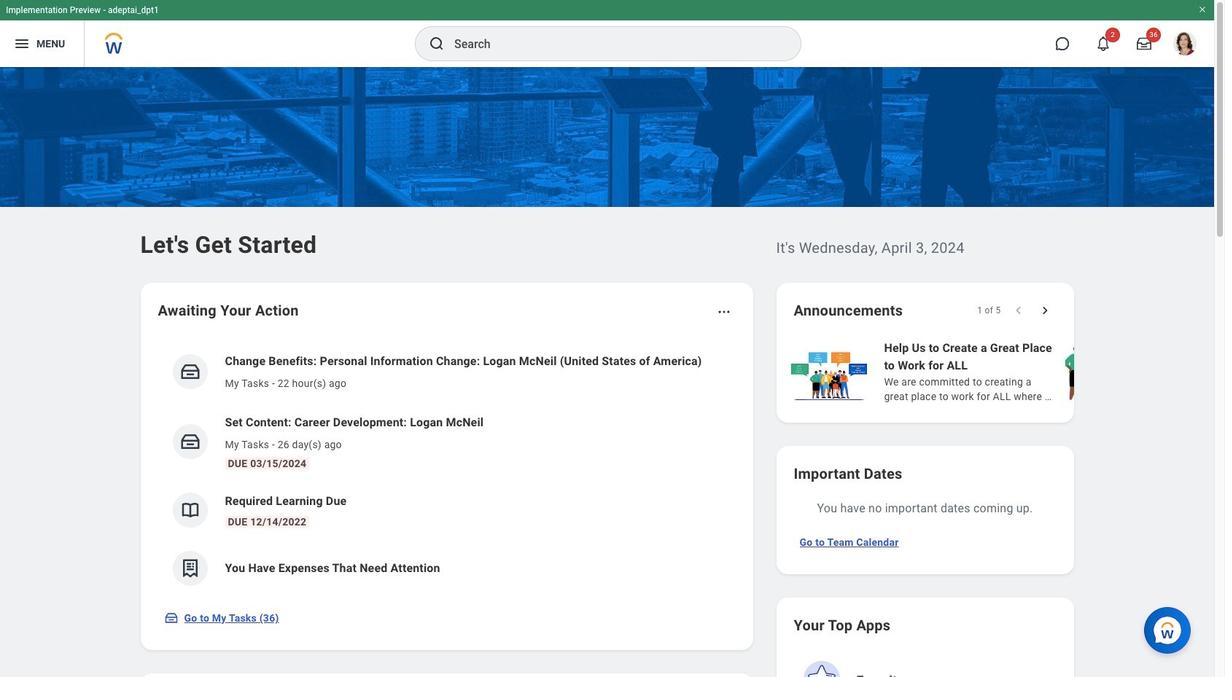 Task type: vqa. For each thing, say whether or not it's contained in the screenshot.
'Audit'
no



Task type: locate. For each thing, give the bounding box(es) containing it.
book open image
[[179, 500, 201, 522]]

chevron right small image
[[1038, 303, 1052, 318]]

1 horizontal spatial inbox image
[[179, 431, 201, 453]]

0 vertical spatial inbox image
[[179, 431, 201, 453]]

notifications large image
[[1096, 36, 1111, 51]]

1 horizontal spatial list
[[788, 338, 1226, 406]]

0 horizontal spatial inbox image
[[164, 611, 178, 626]]

inbox image
[[179, 431, 201, 453], [164, 611, 178, 626]]

main content
[[0, 67, 1226, 678]]

related actions image
[[717, 305, 731, 320]]

inbox image
[[179, 361, 201, 383]]

status
[[978, 305, 1001, 317]]

1 vertical spatial inbox image
[[164, 611, 178, 626]]

banner
[[0, 0, 1215, 67]]

list
[[788, 338, 1226, 406], [158, 341, 736, 598]]

search image
[[428, 35, 446, 53]]

chevron left small image
[[1011, 303, 1026, 318]]



Task type: describe. For each thing, give the bounding box(es) containing it.
inbox large image
[[1137, 36, 1152, 51]]

profile logan mcneil image
[[1174, 32, 1197, 58]]

close environment banner image
[[1199, 5, 1207, 14]]

dashboard expenses image
[[179, 558, 201, 580]]

justify image
[[13, 35, 31, 53]]

0 horizontal spatial list
[[158, 341, 736, 598]]

Search Workday  search field
[[454, 28, 771, 60]]



